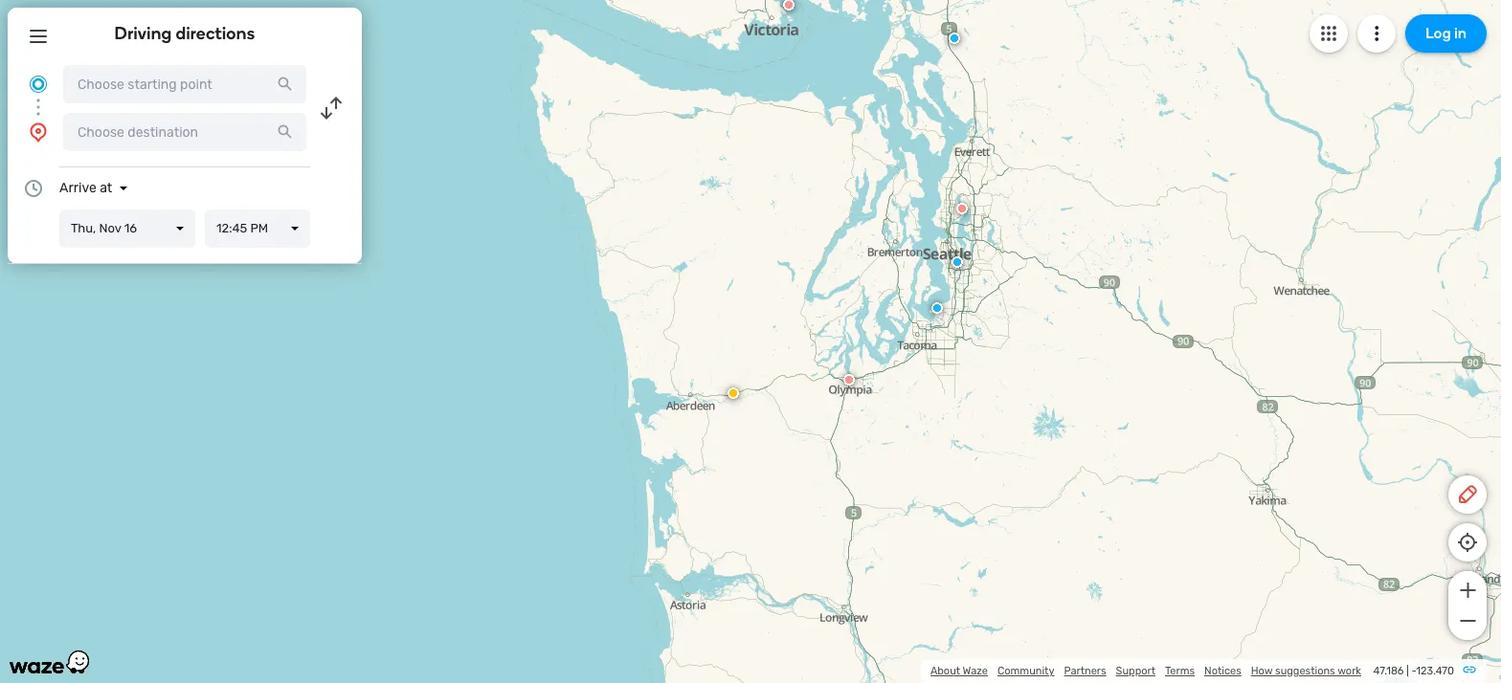 Task type: vqa. For each thing, say whether or not it's contained in the screenshot.
-
yes



Task type: describe. For each thing, give the bounding box(es) containing it.
driving directions
[[114, 23, 255, 44]]

current location image
[[27, 73, 50, 96]]

16
[[124, 221, 137, 236]]

directions
[[176, 23, 255, 44]]

location image
[[27, 121, 50, 144]]

support link
[[1116, 665, 1156, 678]]

notices
[[1204, 665, 1242, 678]]

link image
[[1462, 663, 1477, 678]]

Choose starting point text field
[[63, 65, 306, 103]]

community link
[[998, 665, 1055, 678]]

about waze community partners support terms notices how suggestions work
[[931, 665, 1361, 678]]

arrive at
[[59, 180, 112, 196]]

arrive
[[59, 180, 96, 196]]

partners link
[[1064, 665, 1106, 678]]

waze
[[963, 665, 988, 678]]

12:45 pm
[[216, 221, 268, 236]]

thu, nov 16 list box
[[59, 210, 195, 248]]

clock image
[[22, 177, 45, 200]]

at
[[100, 180, 112, 196]]

zoom out image
[[1456, 610, 1480, 633]]

47.186
[[1373, 665, 1404, 678]]

thu,
[[71, 221, 96, 236]]

47.186 | -123.470
[[1373, 665, 1454, 678]]

thu, nov 16
[[71, 221, 137, 236]]

-
[[1412, 665, 1416, 678]]

how
[[1251, 665, 1273, 678]]

1 horizontal spatial road closed image
[[843, 374, 855, 386]]



Task type: locate. For each thing, give the bounding box(es) containing it.
notices link
[[1204, 665, 1242, 678]]

|
[[1407, 665, 1409, 678]]

community
[[998, 665, 1055, 678]]

0 horizontal spatial police image
[[932, 303, 943, 314]]

police image
[[949, 33, 960, 44], [932, 303, 943, 314]]

road closed image
[[783, 0, 795, 11], [843, 374, 855, 386]]

road closed image
[[956, 203, 968, 214]]

Choose destination text field
[[63, 113, 306, 151]]

suggestions
[[1275, 665, 1335, 678]]

12:45 pm list box
[[205, 210, 310, 248]]

0 vertical spatial road closed image
[[783, 0, 795, 11]]

work
[[1338, 665, 1361, 678]]

123.470
[[1416, 665, 1454, 678]]

pencil image
[[1456, 483, 1479, 506]]

partners
[[1064, 665, 1106, 678]]

zoom in image
[[1456, 579, 1480, 602]]

1 horizontal spatial police image
[[949, 33, 960, 44]]

about waze link
[[931, 665, 988, 678]]

nov
[[99, 221, 121, 236]]

terms link
[[1165, 665, 1195, 678]]

about
[[931, 665, 960, 678]]

1 vertical spatial road closed image
[[843, 374, 855, 386]]

terms
[[1165, 665, 1195, 678]]

hazard image
[[728, 388, 739, 399]]

0 vertical spatial police image
[[949, 33, 960, 44]]

1 vertical spatial police image
[[932, 303, 943, 314]]

support
[[1116, 665, 1156, 678]]

12:45
[[216, 221, 247, 236]]

pm
[[250, 221, 268, 236]]

0 horizontal spatial road closed image
[[783, 0, 795, 11]]

driving
[[114, 23, 172, 44]]

police image
[[952, 257, 963, 268]]

how suggestions work link
[[1251, 665, 1361, 678]]



